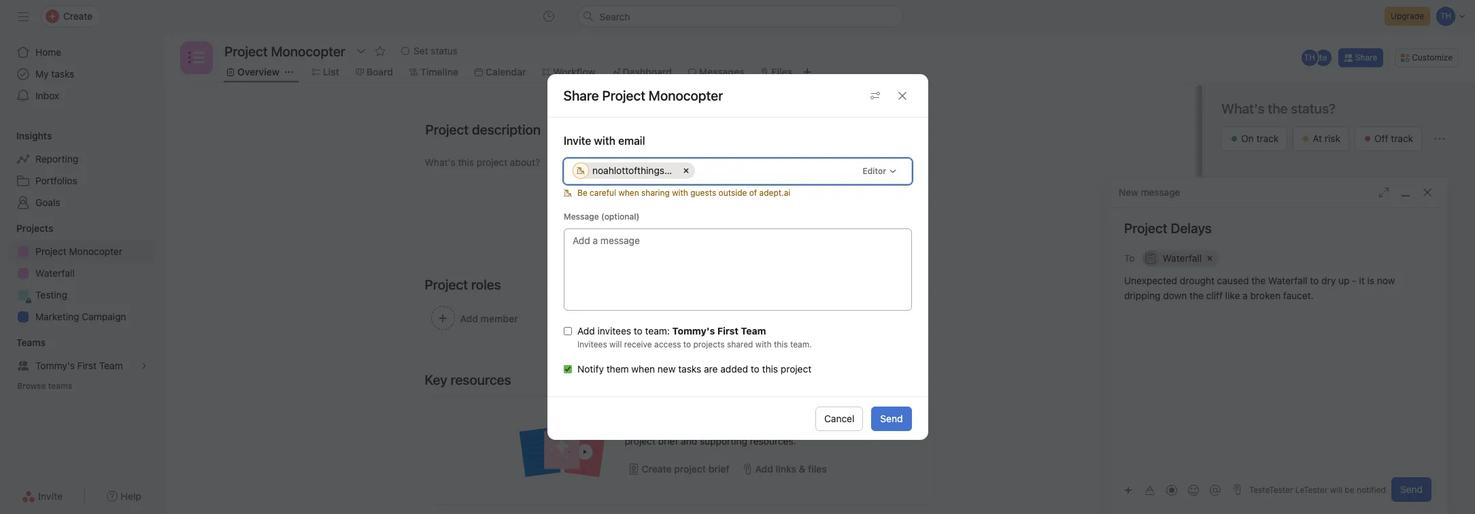 Task type: vqa. For each thing, say whether or not it's contained in the screenshot.
project
yes



Task type: describe. For each thing, give the bounding box(es) containing it.
cancel
[[824, 412, 854, 424]]

are
[[704, 363, 717, 375]]

invitees
[[597, 325, 631, 337]]

portfolios
[[35, 175, 77, 186]]

send for leftmost send button
[[880, 412, 903, 424]]

timeline
[[420, 66, 458, 78]]

with inside align your team around a shared vision with a project brief and supporting resources.
[[797, 420, 816, 432]]

sharing
[[641, 188, 669, 198]]

(optional)
[[601, 212, 639, 222]]

message (optional)
[[563, 212, 639, 222]]

create project brief button
[[625, 457, 733, 481]]

project permissions image
[[869, 90, 880, 101]]

broken
[[1250, 290, 1281, 301]]

minimize image
[[1400, 187, 1411, 198]]

to inside hey all, i wanted to see if we could get togeth... tommy hong yesterday at 12:19pm
[[1323, 258, 1334, 270]]

marketing
[[35, 311, 79, 322]]

tommy's inside the add invitees to team: tommy's first team invitees will receive access to projects shared with this team.
[[672, 325, 715, 337]]

1 vertical spatial team
[[99, 360, 123, 371]]

12:19pm
[[1352, 289, 1385, 299]]

none checkbox inside share project monocopter dialog
[[563, 327, 572, 335]]

toolbar inside dialog
[[1119, 480, 1228, 500]]

align
[[625, 420, 647, 432]]

0 horizontal spatial a
[[729, 420, 734, 432]]

caused
[[1217, 275, 1249, 286]]

expand popout to full screen image
[[1379, 187, 1389, 198]]

add
[[577, 325, 595, 337]]

notify
[[577, 363, 604, 375]]

and
[[681, 435, 697, 447]]

marketing campaign link
[[8, 306, 155, 328]]

off
[[1374, 133, 1388, 144]]

inbox link
[[8, 85, 155, 107]]

first inside the add invitees to team: tommy's first team invitees will receive access to projects shared with this team.
[[717, 325, 738, 337]]

brief inside align your team around a shared vision with a project brief and supporting resources.
[[658, 435, 678, 447]]

my tasks
[[35, 68, 74, 80]]

unexpected
[[1124, 275, 1177, 286]]

-
[[1352, 275, 1357, 286]]

messages
[[699, 66, 744, 78]]

overview
[[237, 66, 279, 78]]

team inside the add invitees to team: tommy's first team invitees will receive access to projects shared with this team.
[[741, 325, 766, 337]]

project inside 'button'
[[674, 463, 706, 475]]

add to starred image
[[375, 46, 386, 56]]

invite for invite
[[38, 490, 63, 502]]

we
[[1366, 258, 1381, 270]]

testetester
[[1249, 485, 1293, 495]]

dialog containing new message
[[1108, 177, 1448, 514]]

tommy's inside teams element
[[35, 360, 75, 371]]

files link
[[761, 65, 792, 80]]

teams
[[48, 381, 72, 391]]

home
[[35, 46, 61, 58]]

share for share project monocopter
[[563, 87, 599, 103]]

see
[[1336, 258, 1354, 270]]

at mention image
[[1210, 485, 1221, 495]]

new message
[[1119, 186, 1180, 198]]

of
[[749, 188, 757, 198]]

access
[[654, 339, 681, 350]]

at
[[1343, 289, 1350, 299]]

calendar link
[[475, 65, 526, 80]]

board link
[[356, 65, 393, 80]]

waterfall row
[[1143, 250, 1429, 270]]

tommy hong link
[[1238, 288, 1297, 299]]

projects button
[[0, 222, 53, 235]]

at
[[1313, 133, 1322, 144]]

hide sidebar image
[[18, 11, 29, 22]]

to inside unexpected drought caused the waterfall to dry up - it is now dripping down the cliff like a broken faucet.
[[1310, 275, 1319, 286]]

project for align your team around a shared vision with a project brief and supporting resources.
[[625, 435, 656, 447]]

togeth...
[[1238, 271, 1281, 284]]

off track
[[1374, 133, 1413, 144]]

drought
[[1180, 275, 1215, 286]]

noahlottofthings@gmail.com row
[[572, 163, 856, 182]]

1 horizontal spatial a
[[818, 420, 823, 432]]

team
[[671, 420, 693, 432]]

insights element
[[0, 124, 163, 216]]

Notify them when new tasks are added to this project checkbox
[[563, 365, 572, 373]]

invitees
[[577, 339, 607, 350]]

notified
[[1357, 485, 1386, 495]]

0 vertical spatial with
[[672, 188, 688, 198]]

be
[[577, 188, 587, 198]]

yesterday
[[1302, 289, 1340, 299]]

global element
[[0, 33, 163, 115]]

on track button
[[1221, 126, 1288, 151]]

down
[[1163, 290, 1187, 301]]

a inside unexpected drought caused the waterfall to dry up - it is now dripping down the cliff like a broken faucet.
[[1243, 290, 1248, 301]]

with inside the add invitees to team: tommy's first team invitees will receive access to projects shared with this team.
[[755, 339, 771, 350]]

will inside the add invitees to team: tommy's first team invitees will receive access to projects shared with this team.
[[609, 339, 622, 350]]

1 vertical spatial send button
[[1391, 477, 1432, 502]]

supporting
[[700, 435, 747, 447]]

cliff
[[1206, 290, 1223, 301]]

could
[[1383, 258, 1411, 270]]

overview link
[[226, 65, 279, 80]]

project
[[35, 246, 66, 257]]

brief inside 'button'
[[708, 463, 729, 475]]

wanted
[[1283, 258, 1321, 270]]

editor button
[[856, 162, 903, 181]]

project monocopter
[[35, 246, 122, 257]]

your
[[649, 420, 669, 432]]

careful
[[589, 188, 616, 198]]

board
[[366, 66, 393, 78]]

share project monocopter dialog
[[547, 74, 928, 440]]

the status?
[[1268, 101, 1336, 116]]

dry
[[1321, 275, 1336, 286]]

waterfall inside unexpected drought caused the waterfall to dry up - it is now dripping down the cliff like a broken faucet.
[[1268, 275, 1307, 286]]

list image
[[188, 50, 205, 66]]

resources.
[[750, 435, 796, 447]]

list link
[[312, 65, 339, 80]]

to right added
[[750, 363, 759, 375]]

0 horizontal spatial the
[[1189, 290, 1204, 301]]

around
[[696, 420, 726, 432]]

notify them when new tasks are added to this project
[[577, 363, 811, 375]]

add invitees to team: tommy's first team invitees will receive access to projects shared with this team.
[[577, 325, 811, 350]]

on track
[[1241, 133, 1279, 144]]

tommy
[[1238, 288, 1270, 299]]

off track button
[[1355, 126, 1422, 151]]



Task type: locate. For each thing, give the bounding box(es) containing it.
insights
[[16, 130, 52, 141]]

a right the 'like'
[[1243, 290, 1248, 301]]

to left dry in the bottom right of the page
[[1310, 275, 1319, 286]]

to
[[1124, 252, 1135, 264]]

track right off
[[1391, 133, 1413, 144]]

to right access
[[683, 339, 691, 350]]

tommy's up projects
[[672, 325, 715, 337]]

team down campaign
[[99, 360, 123, 371]]

invite inside share project monocopter dialog
[[563, 135, 591, 147]]

i
[[1278, 258, 1281, 270]]

on
[[1241, 133, 1254, 144]]

files
[[771, 66, 792, 78]]

receive
[[624, 339, 652, 350]]

track inside 'off track' button
[[1391, 133, 1413, 144]]

will down invitees
[[609, 339, 622, 350]]

waterfall up testing
[[35, 267, 75, 279]]

letester
[[1295, 485, 1328, 495]]

invite button
[[13, 484, 72, 509]]

2 track from the left
[[1391, 133, 1413, 144]]

what's the status?
[[1221, 101, 1336, 116]]

workflow
[[553, 66, 595, 78]]

the up tommy
[[1251, 275, 1266, 286]]

1 vertical spatial tommy's
[[35, 360, 75, 371]]

this inside the add invitees to team: tommy's first team invitees will receive access to projects shared with this team.
[[774, 339, 788, 350]]

1 vertical spatial project
[[625, 435, 656, 447]]

project down and
[[674, 463, 706, 475]]

to up dry in the bottom right of the page
[[1323, 258, 1334, 270]]

send right notified
[[1400, 484, 1423, 495]]

with left guests
[[672, 188, 688, 198]]

project
[[780, 363, 811, 375], [625, 435, 656, 447], [674, 463, 706, 475]]

0 horizontal spatial invite
[[38, 490, 63, 502]]

with right vision
[[797, 420, 816, 432]]

team:
[[645, 325, 669, 337]]

2 horizontal spatial with
[[797, 420, 816, 432]]

monocopter
[[69, 246, 122, 257]]

editor
[[862, 166, 886, 176]]

messages link
[[688, 65, 744, 80]]

send right cancel
[[880, 412, 903, 424]]

0 vertical spatial tommy's
[[672, 325, 715, 337]]

0 horizontal spatial will
[[609, 339, 622, 350]]

1 track from the left
[[1256, 133, 1279, 144]]

tommy's first team
[[35, 360, 123, 371]]

0 horizontal spatial tasks
[[51, 68, 74, 80]]

0 horizontal spatial with
[[672, 188, 688, 198]]

0 vertical spatial team
[[741, 325, 766, 337]]

share for share
[[1355, 52, 1377, 63]]

waterfall for 'waterfall' 'cell'
[[1163, 252, 1202, 264]]

when left new
[[631, 363, 655, 375]]

share right te
[[1355, 52, 1377, 63]]

team
[[741, 325, 766, 337], [99, 360, 123, 371]]

waterfall inside 'waterfall' 'cell'
[[1163, 252, 1202, 264]]

te
[[1319, 52, 1327, 63]]

1 vertical spatial send
[[1400, 484, 1423, 495]]

if
[[1357, 258, 1364, 270]]

risk
[[1325, 133, 1340, 144]]

portfolios link
[[8, 170, 155, 192]]

invite with email
[[563, 135, 645, 147]]

0 horizontal spatial send
[[880, 412, 903, 424]]

tommy's up teams
[[35, 360, 75, 371]]

0 vertical spatial send button
[[871, 406, 912, 431]]

project inside align your team around a shared vision with a project brief and supporting resources.
[[625, 435, 656, 447]]

0 vertical spatial tasks
[[51, 68, 74, 80]]

0 vertical spatial invite
[[563, 135, 591, 147]]

1 horizontal spatial waterfall
[[1163, 252, 1202, 264]]

share inside button
[[1355, 52, 1377, 63]]

hong
[[1273, 288, 1297, 299]]

is
[[1367, 275, 1374, 286]]

1 horizontal spatial share
[[1355, 52, 1377, 63]]

guests
[[690, 188, 716, 198]]

0 vertical spatial brief
[[658, 435, 678, 447]]

with
[[672, 188, 688, 198], [755, 339, 771, 350], [797, 420, 816, 432]]

0 vertical spatial first
[[717, 325, 738, 337]]

0 vertical spatial this
[[774, 339, 788, 350]]

shared up resources.
[[737, 420, 767, 432]]

share button
[[1338, 48, 1383, 67]]

team up added
[[741, 325, 766, 337]]

1 horizontal spatial the
[[1251, 275, 1266, 286]]

share inside dialog
[[563, 87, 599, 103]]

send button right cancel button in the bottom of the page
[[871, 406, 912, 431]]

None checkbox
[[563, 327, 572, 335]]

1 vertical spatial will
[[1330, 485, 1342, 495]]

0 horizontal spatial team
[[99, 360, 123, 371]]

track inside the on track button
[[1256, 133, 1279, 144]]

tasks inside share project monocopter dialog
[[678, 363, 701, 375]]

1 horizontal spatial tommy's
[[672, 325, 715, 337]]

with email
[[594, 135, 645, 147]]

1 horizontal spatial with
[[755, 339, 771, 350]]

waterfall up hong
[[1268, 275, 1307, 286]]

first inside teams element
[[77, 360, 97, 371]]

this right added
[[762, 363, 778, 375]]

1 vertical spatial with
[[755, 339, 771, 350]]

dialog
[[1108, 177, 1448, 514]]

0 horizontal spatial track
[[1256, 133, 1279, 144]]

1 vertical spatial shared
[[737, 420, 767, 432]]

1 vertical spatial the
[[1189, 290, 1204, 301]]

close image
[[1422, 187, 1433, 198]]

when up (optional)
[[618, 188, 639, 198]]

2 vertical spatial project
[[674, 463, 706, 475]]

invite inside button
[[38, 490, 63, 502]]

waterfall up drought
[[1163, 252, 1202, 264]]

waterfall for waterfall link
[[35, 267, 75, 279]]

upgrade
[[1391, 11, 1424, 21]]

Add subject text field
[[1108, 219, 1448, 238]]

new
[[657, 363, 675, 375]]

all,
[[1260, 258, 1275, 270]]

1 vertical spatial when
[[631, 363, 655, 375]]

send button
[[871, 406, 912, 431], [1391, 477, 1432, 502]]

track for off track
[[1391, 133, 1413, 144]]

campaign
[[82, 311, 126, 322]]

will left be
[[1330, 485, 1342, 495]]

0 horizontal spatial tommy's
[[35, 360, 75, 371]]

0 horizontal spatial brief
[[658, 435, 678, 447]]

will
[[609, 339, 622, 350], [1330, 485, 1342, 495]]

project down team.
[[780, 363, 811, 375]]

hey all, i wanted to see if we could get togeth... link
[[1238, 258, 1431, 284]]

shared up added
[[727, 339, 753, 350]]

shared inside the add invitees to team: tommy's first team invitees will receive access to projects shared with this team.
[[727, 339, 753, 350]]

tasks left are
[[678, 363, 701, 375]]

shared inside align your team around a shared vision with a project brief and supporting resources.
[[737, 420, 767, 432]]

will inside dialog
[[1330, 485, 1342, 495]]

up
[[1338, 275, 1350, 286]]

testing
[[35, 289, 67, 301]]

1 vertical spatial this
[[762, 363, 778, 375]]

to
[[1323, 258, 1334, 270], [1310, 275, 1319, 286], [633, 325, 642, 337], [683, 339, 691, 350], [750, 363, 759, 375]]

invite for invite with email
[[563, 135, 591, 147]]

0 horizontal spatial waterfall
[[35, 267, 75, 279]]

like
[[1225, 290, 1240, 301]]

2 horizontal spatial project
[[780, 363, 811, 375]]

projects element
[[0, 216, 163, 331]]

close this dialog image
[[897, 90, 908, 101]]

0 vertical spatial share
[[1355, 52, 1377, 63]]

0 vertical spatial project
[[780, 363, 811, 375]]

teams button
[[0, 336, 46, 350]]

project roles
[[425, 277, 501, 292]]

project inside dialog
[[780, 363, 811, 375]]

get
[[1414, 258, 1431, 270]]

share down workflow on the left
[[563, 87, 599, 103]]

marketing campaign
[[35, 311, 126, 322]]

at risk button
[[1293, 126, 1349, 151]]

testetester letester will be notified
[[1249, 485, 1386, 495]]

at risk
[[1313, 133, 1340, 144]]

projects
[[693, 339, 724, 350]]

tommy's first team link
[[8, 355, 155, 377]]

with left team.
[[755, 339, 771, 350]]

0 vertical spatial when
[[618, 188, 639, 198]]

1 vertical spatial invite
[[38, 490, 63, 502]]

now
[[1377, 275, 1395, 286]]

0 vertical spatial send
[[880, 412, 903, 424]]

dashboard
[[623, 66, 672, 78]]

1 horizontal spatial send button
[[1391, 477, 1432, 502]]

create project brief
[[642, 463, 729, 475]]

1 horizontal spatial will
[[1330, 485, 1342, 495]]

to up receive
[[633, 325, 642, 337]]

this left team.
[[774, 339, 788, 350]]

browse teams
[[17, 381, 72, 391]]

project for notify them when new tasks are added to this project
[[780, 363, 811, 375]]

browse
[[17, 381, 46, 391]]

Message (optional) text field
[[563, 229, 912, 311]]

teams element
[[0, 331, 163, 399]]

when for them
[[631, 363, 655, 375]]

toolbar
[[1119, 480, 1228, 500]]

1 horizontal spatial brief
[[708, 463, 729, 475]]

vision
[[769, 420, 795, 432]]

1 vertical spatial brief
[[708, 463, 729, 475]]

be
[[1345, 485, 1354, 495]]

0 vertical spatial the
[[1251, 275, 1266, 286]]

1 horizontal spatial team
[[741, 325, 766, 337]]

brief
[[658, 435, 678, 447], [708, 463, 729, 475]]

send inside share project monocopter dialog
[[880, 412, 903, 424]]

waterfall inside waterfall link
[[35, 267, 75, 279]]

unexpected drought caused the waterfall to dry up - it is now dripping down the cliff like a broken faucet.
[[1124, 275, 1398, 301]]

adept.ai
[[759, 188, 790, 198]]

hey all, i wanted to see if we could get togeth... tommy hong yesterday at 12:19pm
[[1238, 258, 1431, 299]]

send
[[880, 412, 903, 424], [1400, 484, 1423, 495]]

when for careful
[[618, 188, 639, 198]]

0 horizontal spatial send button
[[871, 406, 912, 431]]

1 horizontal spatial project
[[674, 463, 706, 475]]

1 vertical spatial tasks
[[678, 363, 701, 375]]

1 horizontal spatial send
[[1400, 484, 1423, 495]]

calendar
[[486, 66, 526, 78]]

project down the align
[[625, 435, 656, 447]]

2 vertical spatial with
[[797, 420, 816, 432]]

this
[[774, 339, 788, 350], [762, 363, 778, 375]]

send button right notified
[[1391, 477, 1432, 502]]

1 horizontal spatial invite
[[563, 135, 591, 147]]

waterfall
[[1163, 252, 1202, 264], [35, 267, 75, 279], [1268, 275, 1307, 286]]

2 horizontal spatial a
[[1243, 290, 1248, 301]]

1 vertical spatial share
[[563, 87, 599, 103]]

0 vertical spatial will
[[609, 339, 622, 350]]

record a video image
[[1166, 485, 1177, 495]]

None text field
[[221, 39, 349, 63], [697, 163, 707, 179], [221, 39, 349, 63], [697, 163, 707, 179]]

project monocopter link
[[8, 241, 155, 263]]

home link
[[8, 41, 155, 63]]

message
[[563, 212, 599, 222]]

1 vertical spatial first
[[77, 360, 97, 371]]

track for on track
[[1256, 133, 1279, 144]]

tasks inside 'link'
[[51, 68, 74, 80]]

track right on at the right top
[[1256, 133, 1279, 144]]

th
[[1304, 52, 1315, 63]]

waterfall cell
[[1143, 250, 1219, 267]]

0 horizontal spatial project
[[625, 435, 656, 447]]

it
[[1359, 275, 1365, 286]]

send for the bottommost send button
[[1400, 484, 1423, 495]]

a up supporting
[[729, 420, 734, 432]]

key resources
[[425, 372, 511, 388]]

1 horizontal spatial tasks
[[678, 363, 701, 375]]

send inside dialog
[[1400, 484, 1423, 495]]

outside
[[718, 188, 747, 198]]

0 horizontal spatial share
[[563, 87, 599, 103]]

0 horizontal spatial first
[[77, 360, 97, 371]]

my tasks link
[[8, 63, 155, 85]]

brief down your
[[658, 435, 678, 447]]

testing link
[[8, 284, 155, 306]]

2 horizontal spatial waterfall
[[1268, 275, 1307, 286]]

noahlottofthings@gmail.com cell
[[572, 163, 718, 179]]

a left cancel
[[818, 420, 823, 432]]

0 vertical spatial shared
[[727, 339, 753, 350]]

teams
[[16, 337, 46, 348]]

insights button
[[0, 129, 52, 143]]

brief down supporting
[[708, 463, 729, 475]]

the down drought
[[1189, 290, 1204, 301]]

inbox
[[35, 90, 59, 101]]

tasks right my
[[51, 68, 74, 80]]

1 horizontal spatial track
[[1391, 133, 1413, 144]]

create
[[642, 463, 672, 475]]

1 horizontal spatial first
[[717, 325, 738, 337]]

Project description title text field
[[417, 116, 544, 144]]



